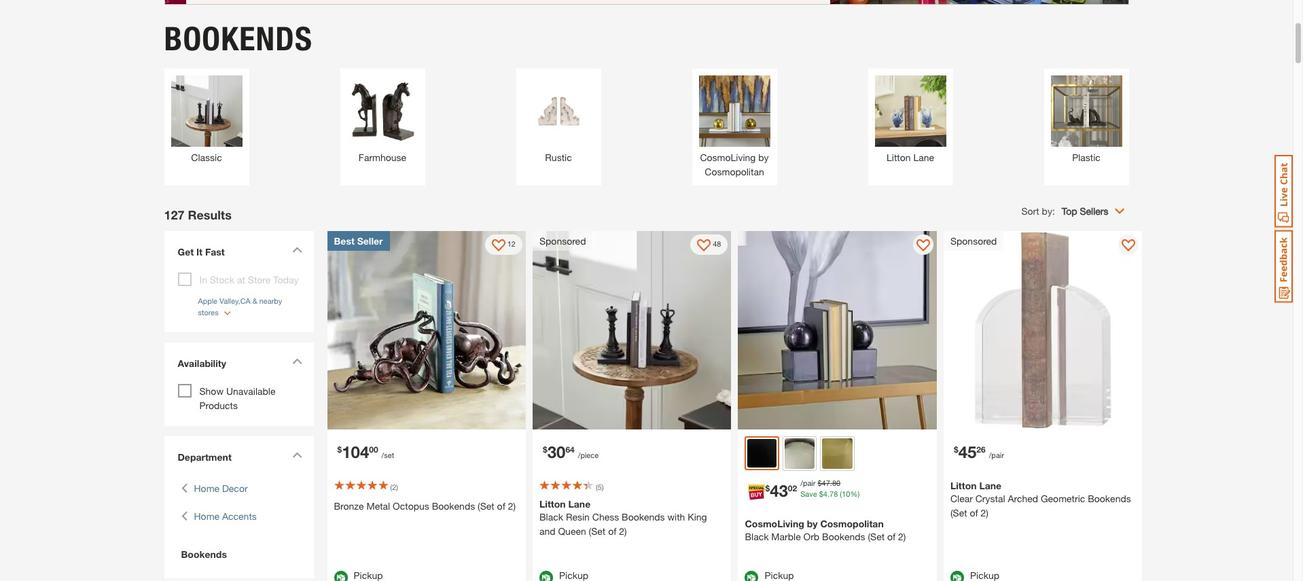 Task type: describe. For each thing, give the bounding box(es) containing it.
in
[[199, 274, 207, 285]]

bookends link
[[178, 547, 300, 561]]

2 display image from the left
[[1122, 239, 1136, 252]]

sponsored for 30
[[540, 235, 586, 246]]

) for 104
[[396, 483, 398, 491]]

78
[[830, 489, 838, 498]]

black resin chess bookends with king and queen (set of 2) image
[[533, 231, 732, 430]]

farmhouse
[[359, 151, 407, 163]]

cosmoliving by cosmopolitan
[[700, 151, 769, 177]]

store
[[248, 274, 271, 285]]

&
[[253, 296, 257, 305]]

products
[[199, 399, 238, 411]]

rustic link
[[523, 75, 594, 164]]

lane for litton lane clear crystal arched geometric bookends (set of 2)
[[980, 480, 1002, 491]]

( for 30
[[596, 483, 598, 491]]

farmhouse image
[[347, 75, 418, 146]]

$ left 80
[[818, 478, 822, 487]]

save
[[801, 489, 817, 498]]

top
[[1062, 205, 1078, 216]]

rustic image
[[523, 75, 594, 146]]

today
[[273, 274, 299, 285]]

sellers
[[1080, 205, 1109, 216]]

by:
[[1042, 205, 1055, 216]]

$ for 43
[[766, 483, 770, 493]]

apple valley,ca & nearby stores
[[198, 296, 282, 317]]

stock
[[210, 274, 235, 285]]

%)
[[851, 489, 860, 498]]

47
[[822, 478, 830, 487]]

bookends inside "cosmoliving by cosmopolitan black marble orb bookends (set of 2)"
[[822, 530, 866, 542]]

/piece
[[578, 451, 599, 459]]

home for home accents
[[194, 510, 220, 522]]

$ for 104
[[337, 444, 342, 455]]

bookends inside litton lane black resin chess bookends with king and queen (set of 2)
[[622, 511, 665, 523]]

crystal
[[976, 493, 1006, 504]]

litton lane image
[[875, 75, 946, 146]]

litton lane
[[887, 151, 935, 163]]

get
[[178, 246, 194, 257]]

$ for 45
[[954, 444, 959, 455]]

$ down 47
[[819, 489, 824, 498]]

/set
[[382, 451, 394, 459]]

by for cosmoliving by cosmopolitan black marble orb bookends (set of 2)
[[807, 518, 818, 529]]

bronze metal octopus bookends (set of 2) image
[[327, 231, 526, 430]]

home accents
[[194, 510, 257, 522]]

home accents link
[[194, 509, 257, 523]]

marble
[[772, 530, 801, 542]]

(set inside "cosmoliving by cosmopolitan black marble orb bookends (set of 2)"
[[868, 530, 885, 542]]

valley,ca
[[220, 296, 251, 305]]

sponsored banner image
[[164, 0, 1129, 5]]

unavailable
[[226, 385, 276, 397]]

stores
[[198, 308, 219, 317]]

silver image
[[785, 438, 815, 469]]

in stock at store today link
[[199, 274, 299, 285]]

in stock at store today
[[199, 274, 299, 285]]

classic image
[[171, 75, 242, 146]]

farmhouse link
[[347, 75, 418, 164]]

/pair inside "/pair $ 47 . 80 save $ 4 . 78 ( 10 %)"
[[801, 478, 816, 487]]

/pair $ 47 . 80 save $ 4 . 78 ( 10 %)
[[801, 478, 860, 498]]

black inside litton lane black resin chess bookends with king and queen (set of 2)
[[540, 511, 563, 523]]

apple
[[198, 296, 218, 305]]

litton lane black resin chess bookends with king and queen (set of 2)
[[540, 498, 707, 537]]

0 vertical spatial .
[[830, 478, 832, 487]]

45
[[959, 442, 977, 461]]

octopus
[[393, 500, 429, 512]]

black image
[[748, 439, 777, 468]]

lane for litton lane
[[914, 151, 935, 163]]

cosmoliving by cosmopolitan image
[[699, 75, 770, 146]]

12 button
[[485, 234, 523, 255]]

/pair inside $ 45 26 /pair
[[989, 451, 1004, 459]]

bronze metal octopus bookends (set of 2) link
[[334, 499, 519, 513]]

litton lane link
[[875, 75, 946, 164]]

( 2 )
[[390, 483, 398, 491]]

bronze
[[334, 500, 364, 512]]

rustic
[[545, 151, 572, 163]]

2
[[392, 483, 396, 491]]

best
[[334, 235, 355, 246]]

and
[[540, 525, 556, 537]]

nearby
[[259, 296, 282, 305]]

feedback link image
[[1275, 230, 1293, 303]]

$ 45 26 /pair
[[954, 442, 1004, 461]]

pickup for 45
[[970, 569, 1000, 581]]

5
[[598, 483, 602, 491]]

( inside "/pair $ 47 . 80 save $ 4 . 78 ( 10 %)"
[[840, 489, 842, 498]]

caret icon image for availability
[[292, 358, 302, 364]]

cosmopolitan for cosmoliving by cosmopolitan
[[705, 166, 764, 177]]

king
[[688, 511, 707, 523]]

get it fast
[[178, 246, 225, 257]]

display image inside 48 dropdown button
[[697, 239, 711, 252]]

decor
[[222, 482, 248, 494]]

sort
[[1022, 205, 1040, 216]]



Task type: vqa. For each thing, say whether or not it's contained in the screenshot.
of inside Litton Lane Black Resin Chess Bookends With King And Queen (Set Of 2)
yes



Task type: locate. For each thing, give the bounding box(es) containing it.
home decor link
[[194, 481, 248, 495]]

26
[[977, 444, 986, 455]]

pickup for 104
[[354, 569, 383, 581]]

1 sponsored from the left
[[540, 235, 586, 246]]

back caret image left home accents link
[[181, 509, 187, 523]]

1 vertical spatial back caret image
[[181, 509, 187, 523]]

availability
[[178, 357, 226, 369]]

1 vertical spatial /pair
[[801, 478, 816, 487]]

$ inside $ 43 02
[[766, 483, 770, 493]]

caret icon image
[[292, 246, 302, 252], [292, 358, 302, 364], [292, 452, 302, 458]]

( right 78
[[840, 489, 842, 498]]

home
[[194, 482, 220, 494], [194, 510, 220, 522]]

lane for litton lane black resin chess bookends with king and queen (set of 2)
[[569, 498, 591, 510]]

by
[[759, 151, 769, 163], [807, 518, 818, 529]]

0 horizontal spatial by
[[759, 151, 769, 163]]

0 horizontal spatial black
[[540, 511, 563, 523]]

$ 30 64 /piece
[[543, 442, 599, 461]]

2 caret icon image from the top
[[292, 358, 302, 364]]

2 pickup from the left
[[559, 569, 589, 581]]

seller
[[357, 235, 383, 246]]

show unavailable products
[[199, 385, 276, 411]]

litton for litton lane black resin chess bookends with king and queen (set of 2)
[[540, 498, 566, 510]]

1 horizontal spatial /pair
[[989, 451, 1004, 459]]

available for pickup image for 45
[[951, 571, 964, 581]]

cosmoliving inside "cosmoliving by cosmopolitan black marble orb bookends (set of 2)"
[[745, 518, 805, 529]]

1 horizontal spatial display image
[[917, 239, 930, 252]]

litton inside litton lane black resin chess bookends with king and queen (set of 2)
[[540, 498, 566, 510]]

. down 47
[[828, 489, 830, 498]]

litton
[[887, 151, 911, 163], [951, 480, 977, 491], [540, 498, 566, 510]]

plastic link
[[1051, 75, 1122, 164]]

home left decor
[[194, 482, 220, 494]]

litton up the and
[[540, 498, 566, 510]]

(
[[390, 483, 392, 491], [596, 483, 598, 491], [840, 489, 842, 498]]

1 horizontal spatial lane
[[914, 151, 935, 163]]

2 available for pickup image from the left
[[745, 571, 759, 581]]

2 available for pickup image from the left
[[951, 571, 964, 581]]

back caret image for home decor
[[181, 481, 187, 495]]

orb
[[804, 530, 820, 542]]

0 vertical spatial by
[[759, 151, 769, 163]]

by up the orb
[[807, 518, 818, 529]]

(set inside litton lane black resin chess bookends with king and queen (set of 2)
[[589, 525, 606, 537]]

cosmopolitan down %)
[[821, 518, 884, 529]]

fast
[[205, 246, 225, 257]]

) for 30
[[602, 483, 604, 491]]

black inside "cosmoliving by cosmopolitan black marble orb bookends (set of 2)"
[[745, 530, 769, 542]]

cosmopolitan
[[705, 166, 764, 177], [821, 518, 884, 529]]

1 available for pickup image from the left
[[334, 571, 348, 581]]

0 horizontal spatial sponsored
[[540, 235, 586, 246]]

1 horizontal spatial sponsored
[[951, 235, 997, 246]]

2 vertical spatial caret icon image
[[292, 452, 302, 458]]

1 display image from the left
[[492, 239, 505, 252]]

cosmoliving for cosmoliving by cosmopolitan
[[700, 151, 756, 163]]

black
[[540, 511, 563, 523], [745, 530, 769, 542]]

$ inside $ 104 00 /set
[[337, 444, 342, 455]]

by down cosmoliving by cosmopolitan image
[[759, 151, 769, 163]]

back caret image left home decor
[[181, 481, 187, 495]]

( down /set
[[390, 483, 392, 491]]

2 vertical spatial lane
[[569, 498, 591, 510]]

.
[[830, 478, 832, 487], [828, 489, 830, 498]]

0 vertical spatial cosmopolitan
[[705, 166, 764, 177]]

1 vertical spatial caret icon image
[[292, 358, 302, 364]]

litton lane clear crystal arched geometric bookends (set of 2)
[[951, 480, 1131, 519]]

43
[[770, 481, 788, 500]]

2 home from the top
[[194, 510, 220, 522]]

cosmoliving by cosmopolitan black marble orb bookends (set of 2)
[[745, 518, 906, 542]]

display image
[[697, 239, 711, 252], [1122, 239, 1136, 252]]

3 caret icon image from the top
[[292, 452, 302, 458]]

1 vertical spatial black
[[745, 530, 769, 542]]

at
[[237, 274, 245, 285]]

1 pickup from the left
[[354, 569, 383, 581]]

of
[[497, 500, 506, 512], [970, 507, 978, 519], [608, 525, 617, 537], [888, 530, 896, 542]]

classic
[[191, 151, 222, 163]]

0 horizontal spatial available for pickup image
[[540, 571, 553, 581]]

2 vertical spatial litton
[[540, 498, 566, 510]]

$ left 02
[[766, 483, 770, 493]]

2 back caret image from the top
[[181, 509, 187, 523]]

0 horizontal spatial display image
[[492, 239, 505, 252]]

3 pickup from the left
[[765, 569, 794, 581]]

1 horizontal spatial available for pickup image
[[745, 571, 759, 581]]

arched
[[1008, 493, 1039, 504]]

0 vertical spatial black
[[540, 511, 563, 523]]

. up 78
[[830, 478, 832, 487]]

availability link
[[171, 349, 307, 380]]

1 horizontal spatial litton
[[887, 151, 911, 163]]

2 horizontal spatial lane
[[980, 480, 1002, 491]]

caret icon image inside department link
[[292, 452, 302, 458]]

0 horizontal spatial cosmopolitan
[[705, 166, 764, 177]]

lane inside litton lane black resin chess bookends with king and queen (set of 2)
[[569, 498, 591, 510]]

1 back caret image from the top
[[181, 481, 187, 495]]

1 vertical spatial cosmopolitan
[[821, 518, 884, 529]]

show unavailable products link
[[199, 385, 276, 411]]

best seller
[[334, 235, 383, 246]]

(set inside litton lane clear crystal arched geometric bookends (set of 2)
[[951, 507, 968, 519]]

2) inside litton lane clear crystal arched geometric bookends (set of 2)
[[981, 507, 989, 519]]

4
[[824, 489, 828, 498]]

available for pickup image
[[540, 571, 553, 581], [951, 571, 964, 581]]

2) inside litton lane black resin chess bookends with king and queen (set of 2)
[[619, 525, 627, 537]]

clear crystal arched geometric bookends (set of 2) image
[[944, 231, 1143, 430]]

back caret image for home accents
[[181, 509, 187, 523]]

1 available for pickup image from the left
[[540, 571, 553, 581]]

resin
[[566, 511, 590, 523]]

bronze metal octopus bookends (set of 2)
[[334, 500, 516, 512]]

display image inside '12' dropdown button
[[492, 239, 505, 252]]

2)
[[508, 500, 516, 512], [981, 507, 989, 519], [619, 525, 627, 537], [899, 530, 906, 542]]

cosmopolitan for cosmoliving by cosmopolitan black marble orb bookends (set of 2)
[[821, 518, 884, 529]]

by inside "cosmoliving by cosmopolitan black marble orb bookends (set of 2)"
[[807, 518, 818, 529]]

1 horizontal spatial by
[[807, 518, 818, 529]]

48
[[713, 239, 721, 248]]

accents
[[222, 510, 257, 522]]

black marble orb bookends (set of 2) image
[[738, 231, 937, 430]]

of inside litton lane clear crystal arched geometric bookends (set of 2)
[[970, 507, 978, 519]]

1 vertical spatial litton
[[951, 480, 977, 491]]

$ inside $ 45 26 /pair
[[954, 444, 959, 455]]

$ left 64
[[543, 444, 548, 455]]

0 horizontal spatial (
[[390, 483, 392, 491]]

bookends inside litton lane clear crystal arched geometric bookends (set of 2)
[[1088, 493, 1131, 504]]

1 horizontal spatial cosmopolitan
[[821, 518, 884, 529]]

1 display image from the left
[[697, 239, 711, 252]]

caret icon image inside the get it fast 'link'
[[292, 246, 302, 252]]

caret icon image for department
[[292, 452, 302, 458]]

2 sponsored from the left
[[951, 235, 997, 246]]

0 horizontal spatial )
[[396, 483, 398, 491]]

1 vertical spatial lane
[[980, 480, 1002, 491]]

cosmoliving down cosmoliving by cosmopolitan image
[[700, 151, 756, 163]]

chess
[[592, 511, 619, 523]]

home down home decor link
[[194, 510, 220, 522]]

2 horizontal spatial litton
[[951, 480, 977, 491]]

caret icon image for get it fast
[[292, 246, 302, 252]]

1 vertical spatial by
[[807, 518, 818, 529]]

30
[[548, 442, 566, 461]]

1 horizontal spatial black
[[745, 530, 769, 542]]

litton for litton lane
[[887, 151, 911, 163]]

0 vertical spatial litton
[[887, 151, 911, 163]]

0 vertical spatial cosmoliving
[[700, 151, 756, 163]]

2 ) from the left
[[602, 483, 604, 491]]

results
[[188, 207, 232, 222]]

0 vertical spatial caret icon image
[[292, 246, 302, 252]]

4 pickup from the left
[[970, 569, 1000, 581]]

1 caret icon image from the top
[[292, 246, 302, 252]]

home for home decor
[[194, 482, 220, 494]]

lane up crystal
[[980, 480, 1002, 491]]

black left marble
[[745, 530, 769, 542]]

litton down litton lane image
[[887, 151, 911, 163]]

0 vertical spatial lane
[[914, 151, 935, 163]]

48 button
[[691, 234, 728, 255]]

pickup
[[354, 569, 383, 581], [559, 569, 589, 581], [765, 569, 794, 581], [970, 569, 1000, 581]]

litton up clear
[[951, 480, 977, 491]]

cosmopolitan inside "cosmoliving by cosmopolitan black marble orb bookends (set of 2)"
[[821, 518, 884, 529]]

sponsored for 45
[[951, 235, 997, 246]]

with
[[668, 511, 685, 523]]

black up the and
[[540, 511, 563, 523]]

0 horizontal spatial /pair
[[801, 478, 816, 487]]

2 horizontal spatial (
[[840, 489, 842, 498]]

00
[[369, 444, 378, 455]]

/pair right 26
[[989, 451, 1004, 459]]

0 horizontal spatial available for pickup image
[[334, 571, 348, 581]]

pickup for 30
[[559, 569, 589, 581]]

$ left the 00
[[337, 444, 342, 455]]

cosmoliving by cosmopolitan link
[[699, 75, 770, 178]]

plastic image
[[1051, 75, 1122, 146]]

it
[[196, 246, 203, 257]]

2 display image from the left
[[917, 239, 930, 252]]

$ 43 02
[[766, 481, 797, 500]]

1 vertical spatial .
[[828, 489, 830, 498]]

10
[[842, 489, 851, 498]]

/pair
[[989, 451, 1004, 459], [801, 478, 816, 487]]

queen
[[558, 525, 586, 537]]

metal
[[367, 500, 390, 512]]

cosmoliving up marble
[[745, 518, 805, 529]]

1 vertical spatial cosmoliving
[[745, 518, 805, 529]]

1 horizontal spatial available for pickup image
[[951, 571, 964, 581]]

1 vertical spatial home
[[194, 510, 220, 522]]

department link
[[171, 443, 307, 471]]

caret icon image inside the "availability" "link"
[[292, 358, 302, 364]]

/pair up save
[[801, 478, 816, 487]]

1 home from the top
[[194, 482, 220, 494]]

geometric
[[1041, 493, 1086, 504]]

lane inside litton lane clear crystal arched geometric bookends (set of 2)
[[980, 480, 1002, 491]]

available for pickup image
[[334, 571, 348, 581], [745, 571, 759, 581]]

by inside the cosmoliving by cosmopolitan
[[759, 151, 769, 163]]

get it fast link
[[171, 238, 307, 269]]

( 5 )
[[596, 483, 604, 491]]

0 horizontal spatial display image
[[697, 239, 711, 252]]

104
[[342, 442, 369, 461]]

64
[[566, 444, 575, 455]]

back caret image
[[181, 481, 187, 495], [181, 509, 187, 523]]

( for 104
[[390, 483, 392, 491]]

$
[[337, 444, 342, 455], [543, 444, 548, 455], [954, 444, 959, 455], [818, 478, 822, 487], [766, 483, 770, 493], [819, 489, 824, 498]]

litton for litton lane clear crystal arched geometric bookends (set of 2)
[[951, 480, 977, 491]]

) up "chess"
[[602, 483, 604, 491]]

2) inside "cosmoliving by cosmopolitan black marble orb bookends (set of 2)"
[[899, 530, 906, 542]]

classic link
[[171, 75, 242, 164]]

of inside litton lane black resin chess bookends with king and queen (set of 2)
[[608, 525, 617, 537]]

) up 'octopus' on the left bottom of page
[[396, 483, 398, 491]]

lane down litton lane image
[[914, 151, 935, 163]]

litton inside litton lane clear crystal arched geometric bookends (set of 2)
[[951, 480, 977, 491]]

cosmoliving inside the cosmoliving by cosmopolitan
[[700, 151, 756, 163]]

127 results
[[164, 207, 232, 222]]

0 vertical spatial home
[[194, 482, 220, 494]]

1 horizontal spatial (
[[596, 483, 598, 491]]

live chat image
[[1275, 155, 1293, 228]]

plastic
[[1073, 151, 1101, 163]]

cosmopolitan down cosmoliving by cosmopolitan image
[[705, 166, 764, 177]]

show
[[199, 385, 224, 397]]

$ inside the $ 30 64 /piece
[[543, 444, 548, 455]]

sponsored
[[540, 235, 586, 246], [951, 235, 997, 246]]

$ left 26
[[954, 444, 959, 455]]

cosmoliving for cosmoliving by cosmopolitan black marble orb bookends (set of 2)
[[745, 518, 805, 529]]

clear
[[951, 493, 973, 504]]

( up "chess"
[[596, 483, 598, 491]]

)
[[396, 483, 398, 491], [602, 483, 604, 491]]

$ for 30
[[543, 444, 548, 455]]

1 ) from the left
[[396, 483, 398, 491]]

available for pickup image for 30
[[540, 571, 553, 581]]

display image
[[492, 239, 505, 252], [917, 239, 930, 252]]

by for cosmoliving by cosmopolitan
[[759, 151, 769, 163]]

12
[[508, 239, 516, 248]]

1 horizontal spatial )
[[602, 483, 604, 491]]

1 horizontal spatial display image
[[1122, 239, 1136, 252]]

cosmopolitan inside the cosmoliving by cosmopolitan
[[705, 166, 764, 177]]

$ 104 00 /set
[[337, 442, 394, 461]]

sort by: top sellers
[[1022, 205, 1109, 216]]

of inside "cosmoliving by cosmopolitan black marble orb bookends (set of 2)"
[[888, 530, 896, 542]]

02
[[788, 483, 797, 493]]

0 horizontal spatial lane
[[569, 498, 591, 510]]

lane up resin
[[569, 498, 591, 510]]

0 horizontal spatial litton
[[540, 498, 566, 510]]

0 vertical spatial /pair
[[989, 451, 1004, 459]]

gold image
[[823, 438, 853, 469]]

bookends
[[164, 19, 313, 58], [1088, 493, 1131, 504], [432, 500, 475, 512], [622, 511, 665, 523], [822, 530, 866, 542], [181, 548, 227, 560]]

0 vertical spatial back caret image
[[181, 481, 187, 495]]

127
[[164, 207, 185, 222]]



